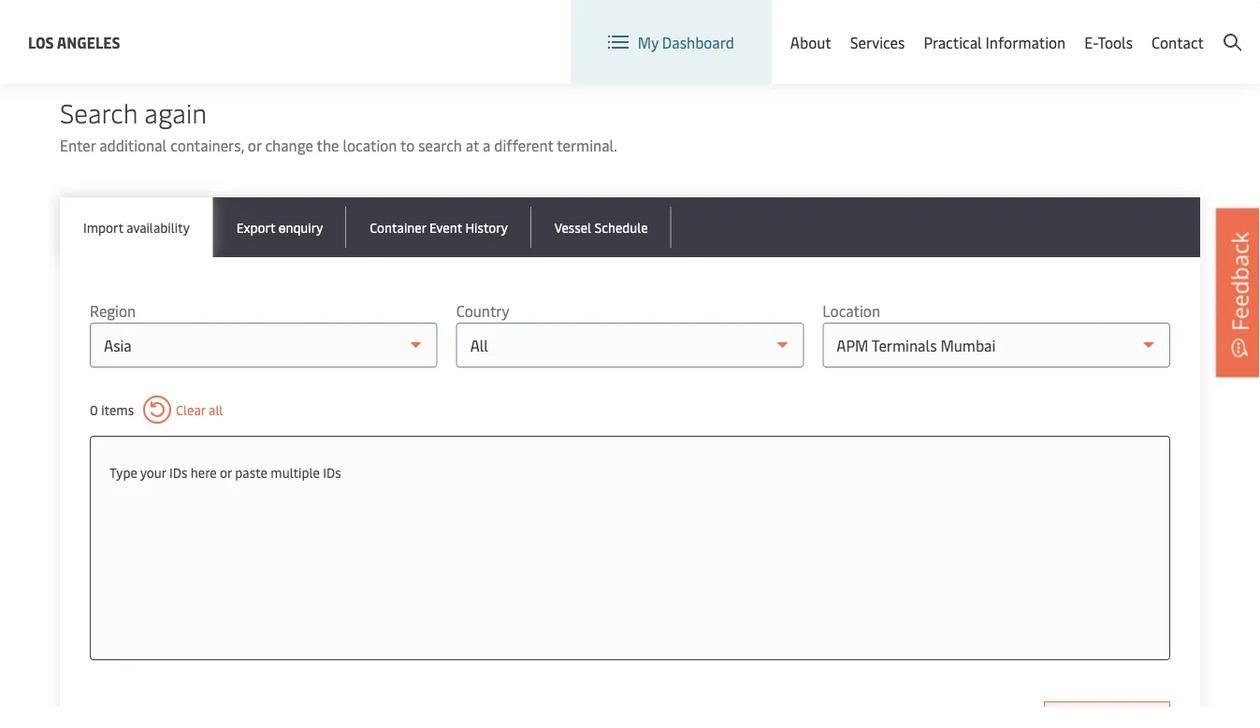 Task type: locate. For each thing, give the bounding box(es) containing it.
history
[[465, 218, 508, 236]]

or left "change" on the top left
[[248, 135, 261, 155]]

login / create account link
[[1056, 0, 1241, 55]]

angeles
[[57, 32, 120, 52]]

tab list
[[60, 197, 1200, 257]]

ids
[[169, 463, 187, 481], [323, 463, 341, 481]]

country
[[456, 301, 510, 321]]

1 horizontal spatial ids
[[323, 463, 341, 481]]

container event history button
[[346, 197, 531, 257]]

different
[[494, 135, 554, 155]]

0 vertical spatial or
[[248, 135, 261, 155]]

los angeles
[[28, 32, 120, 52]]

clear all button
[[143, 396, 223, 424]]

0 horizontal spatial ids
[[169, 463, 187, 481]]

еnquiry
[[279, 218, 323, 236]]

paste
[[235, 463, 268, 481]]

0 horizontal spatial or
[[220, 463, 232, 481]]

switch
[[767, 17, 812, 37]]

contact
[[1152, 32, 1204, 52]]

availability
[[126, 218, 190, 236]]

/
[[1130, 17, 1136, 37]]

practical information button
[[924, 0, 1066, 84]]

terminal.
[[557, 135, 617, 155]]

los
[[28, 32, 54, 52]]

ids right the multiple
[[323, 463, 341, 481]]

container event history
[[370, 218, 508, 236]]

export
[[236, 218, 275, 236]]

export еnquiry
[[236, 218, 323, 236]]

ids right the your
[[169, 463, 187, 481]]

again
[[144, 94, 207, 130]]

switch location
[[767, 17, 873, 37]]

location
[[815, 17, 873, 37], [823, 301, 880, 321]]

e-tools
[[1085, 32, 1133, 52]]

enter
[[60, 135, 96, 155]]

global menu button
[[892, 0, 1037, 56]]

export еnquiry button
[[213, 197, 346, 257]]

1 ids from the left
[[169, 463, 187, 481]]

additional
[[99, 135, 167, 155]]

login / create account
[[1090, 17, 1241, 37]]

here
[[191, 463, 217, 481]]

None text field
[[109, 456, 1151, 489]]

login
[[1090, 17, 1127, 37]]

containers,
[[170, 135, 244, 155]]

account
[[1186, 17, 1241, 37]]

items
[[101, 401, 134, 419]]

1 vertical spatial or
[[220, 463, 232, 481]]

or
[[248, 135, 261, 155], [220, 463, 232, 481]]

2 ids from the left
[[323, 463, 341, 481]]

or right here
[[220, 463, 232, 481]]

change
[[265, 135, 313, 155]]

clear
[[176, 401, 206, 419]]

feedback
[[1224, 232, 1255, 331]]

0 vertical spatial location
[[815, 17, 873, 37]]

1 horizontal spatial or
[[248, 135, 261, 155]]

import availability button
[[60, 197, 213, 257]]

search again enter additional containers, or change the location to search at a different terminal.
[[60, 94, 617, 155]]

about
[[790, 32, 831, 52]]

schedule
[[595, 218, 648, 236]]

all
[[209, 401, 223, 419]]

feedback button
[[1216, 208, 1260, 377]]



Task type: vqa. For each thing, say whether or not it's contained in the screenshot.
eliminate
no



Task type: describe. For each thing, give the bounding box(es) containing it.
type your ids here or paste multiple ids
[[109, 463, 341, 481]]

practical
[[924, 32, 982, 52]]

global
[[933, 18, 976, 38]]

multiple
[[271, 463, 320, 481]]

type
[[109, 463, 137, 481]]

search
[[60, 94, 138, 130]]

1 vertical spatial location
[[823, 301, 880, 321]]

information
[[986, 32, 1066, 52]]

vessel schedule
[[555, 218, 648, 236]]

your
[[140, 463, 166, 481]]

about button
[[790, 0, 831, 84]]

los angeles link
[[28, 30, 120, 54]]

my dashboard
[[638, 32, 734, 52]]

vessel
[[555, 218, 591, 236]]

vessel schedule button
[[531, 197, 671, 257]]

contact button
[[1152, 0, 1204, 84]]

my
[[638, 32, 659, 52]]

practical information
[[924, 32, 1066, 52]]

dashboard
[[662, 32, 734, 52]]

services
[[850, 32, 905, 52]]

or inside the search again enter additional containers, or change the location to search at a different terminal.
[[248, 135, 261, 155]]

import
[[83, 218, 123, 236]]

e-tools button
[[1085, 0, 1133, 84]]

clear all
[[176, 401, 223, 419]]

the
[[317, 135, 339, 155]]

switch location button
[[737, 17, 873, 38]]

e-
[[1085, 32, 1098, 52]]

create
[[1140, 17, 1183, 37]]

at
[[466, 135, 479, 155]]

region
[[90, 301, 136, 321]]

tab list containing import availability
[[60, 197, 1200, 257]]

container
[[370, 218, 426, 236]]

a
[[483, 135, 491, 155]]

event
[[429, 218, 462, 236]]

location
[[343, 135, 397, 155]]

0 items
[[90, 401, 134, 419]]

location inside button
[[815, 17, 873, 37]]

to
[[400, 135, 415, 155]]

0
[[90, 401, 98, 419]]

search
[[418, 135, 462, 155]]

global menu
[[933, 18, 1018, 38]]

tools
[[1098, 32, 1133, 52]]

import availability
[[83, 218, 190, 236]]

menu
[[980, 18, 1018, 38]]

services button
[[850, 0, 905, 84]]

my dashboard button
[[608, 0, 734, 84]]



